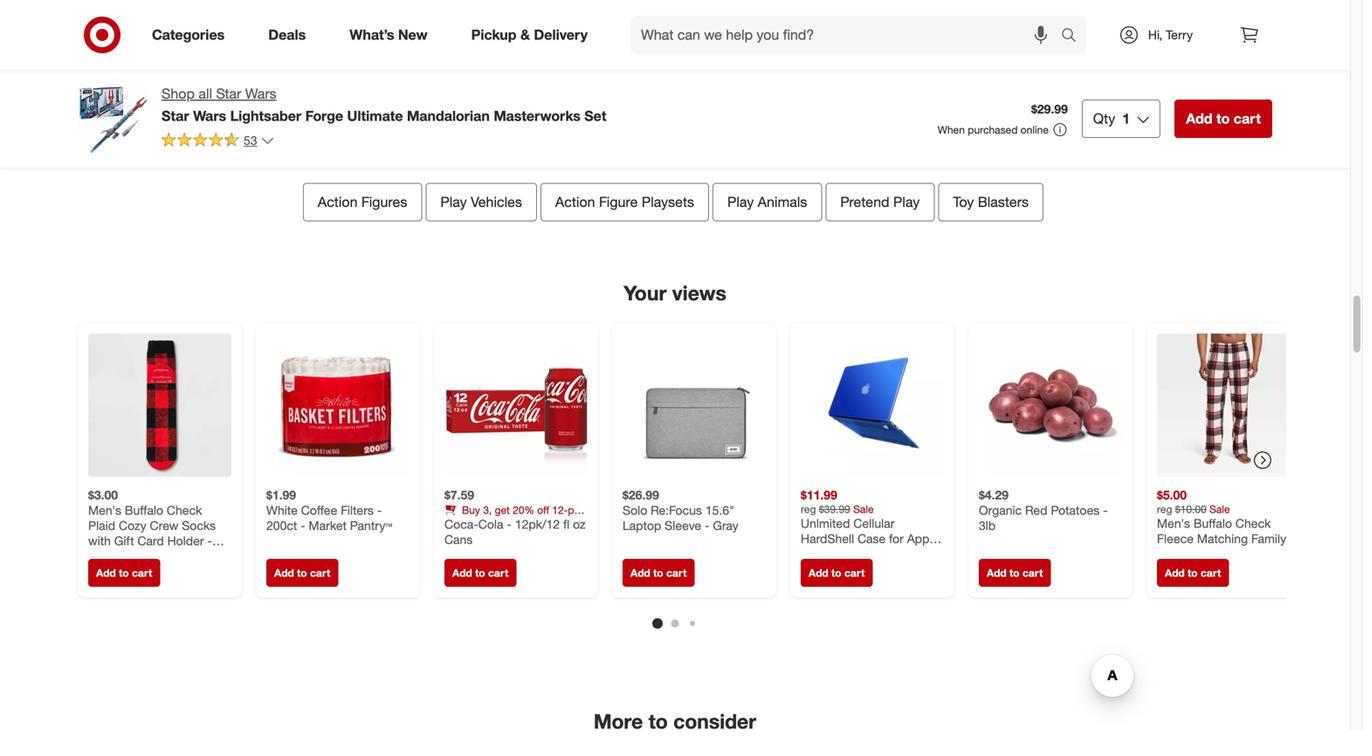 Task type: locate. For each thing, give the bounding box(es) containing it.
$3.00 men's buffalo check plaid cozy crew socks with gift card holder - wondershop™ red/black 6-12
[[88, 488, 225, 579]]

with
[[88, 533, 111, 549]]

add to cart button for white coffee filters - 200ct - market pantry™ image
[[266, 559, 338, 587]]

2 sale from the left
[[1210, 503, 1230, 516]]

sale inside $5.00 reg $10.00 sale
[[1210, 503, 1230, 516]]

buy
[[462, 504, 480, 517]]

play
[[441, 193, 467, 210], [728, 193, 754, 210], [894, 193, 920, 210]]

add to cart for white coffee filters - 200ct - market pantry™ image
[[274, 567, 330, 580]]

sodas
[[445, 517, 473, 530]]

all
[[758, 25, 773, 42], [199, 85, 212, 102]]

play animals link
[[713, 183, 822, 221]]

- inside $26.99 solo re:focus 15.6" laptop sleeve - gray
[[705, 518, 710, 533]]

hi, terry
[[1149, 27, 1193, 42]]

add to cart button for solo re:focus 15.6" laptop sleeve - gray image
[[623, 559, 695, 587]]

when
[[938, 123, 965, 136]]

categories
[[664, 144, 765, 168]]

reg inside '$11.99 reg $39.99 sale'
[[801, 503, 816, 516]]

0 horizontal spatial reg
[[801, 503, 816, 516]]

figure
[[599, 193, 638, 210]]

delivery
[[534, 26, 588, 43]]

-
[[377, 503, 382, 518], [1103, 503, 1108, 518], [507, 517, 512, 532], [301, 518, 305, 533], [705, 518, 710, 533], [207, 533, 212, 549]]

add
[[727, 25, 754, 42], [1186, 110, 1213, 127], [96, 567, 116, 580], [274, 567, 294, 580], [452, 567, 472, 580], [631, 567, 651, 580], [809, 567, 829, 580], [987, 567, 1007, 580], [1165, 567, 1185, 580]]

sale inside '$11.99 reg $39.99 sale'
[[854, 503, 874, 516]]

add left 4
[[727, 25, 754, 42]]

to for solo re:focus 15.6" laptop sleeve - gray image
[[653, 567, 664, 580]]

add to cart button for organic red potatoes - 3lb image
[[979, 559, 1051, 587]]

- left gray
[[705, 518, 710, 533]]

add all 4 to cart button
[[716, 15, 845, 53]]

- right "potatoes"
[[1103, 503, 1108, 518]]

purchased
[[968, 123, 1018, 136]]

add for men's buffalo check plaid cozy crew socks with gift card holder - wondershop™ red/black 6-12 image's add to cart button
[[96, 567, 116, 580]]

4
[[777, 25, 785, 42]]

cart
[[806, 25, 833, 42], [1234, 110, 1261, 127], [132, 567, 152, 580], [310, 567, 330, 580], [488, 567, 509, 580], [666, 567, 687, 580], [845, 567, 865, 580], [1023, 567, 1043, 580], [1201, 567, 1221, 580]]

add to cart button for unlmited cellular hardshell case for apple 11-inch macbook air - blue image
[[801, 559, 873, 587]]

1 vertical spatial all
[[199, 85, 212, 102]]

masterworks
[[494, 107, 581, 124]]

search button
[[1053, 16, 1095, 58]]

pretend play
[[841, 193, 920, 210]]

subtotal:
[[506, 24, 573, 44]]

pickup & delivery
[[471, 26, 588, 43]]

0 vertical spatial all
[[758, 25, 773, 42]]

- right holder
[[207, 533, 212, 549]]

action left figures
[[318, 193, 358, 210]]

reg for $5.00
[[1157, 503, 1173, 516]]

cozy
[[119, 518, 146, 533]]

0 horizontal spatial all
[[199, 85, 212, 102]]

organic red potatoes - 3lb image
[[979, 334, 1122, 477]]

2 horizontal spatial play
[[894, 193, 920, 210]]

pk
[[568, 504, 580, 517]]

reg inside $5.00 reg $10.00 sale
[[1157, 503, 1173, 516]]

play right pretend at the top of the page
[[894, 193, 920, 210]]

1 reg from the left
[[801, 503, 816, 516]]

all left 4
[[758, 25, 773, 42]]

0 horizontal spatial sale
[[854, 503, 874, 516]]

reg left $39.99
[[801, 503, 816, 516]]

1 horizontal spatial reg
[[1157, 503, 1173, 516]]

3 play from the left
[[894, 193, 920, 210]]

add down $39.99
[[809, 567, 829, 580]]

buffalo
[[125, 503, 163, 518]]

all inside shop all star wars star wars lightsaber forge ultimate mandalorian masterworks set
[[199, 85, 212, 102]]

0 vertical spatial wars
[[245, 85, 277, 102]]

add to cart for unlmited cellular hardshell case for apple 11-inch macbook air - blue image
[[809, 567, 865, 580]]

vehicles
[[471, 193, 522, 210]]

all right 'shop'
[[199, 85, 212, 102]]

sale right $39.99
[[854, 503, 874, 516]]

sale for $5.00
[[1210, 503, 1230, 516]]

action figure playsets
[[555, 193, 694, 210]]

add down 200ct
[[274, 567, 294, 580]]

1 action from the left
[[318, 193, 358, 210]]

shop all star wars star wars lightsaber forge ultimate mandalorian masterworks set
[[162, 85, 607, 124]]

socks
[[182, 518, 216, 533]]

wars up lightsaber at the left top of the page
[[245, 85, 277, 102]]

cart for unlmited cellular hardshell case for apple 11-inch macbook air - blue image
[[845, 567, 865, 580]]

check
[[167, 503, 202, 518]]

solo re:focus 15.6" laptop sleeve - gray image
[[623, 334, 766, 477]]

add down 3lb
[[987, 567, 1007, 580]]

$4.29
[[979, 488, 1009, 503]]

53 link
[[162, 132, 275, 152]]

get
[[495, 504, 510, 517]]

1 play from the left
[[441, 193, 467, 210]]

reg left $10.00
[[1157, 503, 1173, 516]]

add for solo re:focus 15.6" laptop sleeve - gray image add to cart button
[[631, 567, 651, 580]]

action figures
[[318, 193, 407, 210]]

1 horizontal spatial play
[[728, 193, 754, 210]]

unlmited cellular hardshell case for apple 11-inch macbook air - blue image
[[801, 334, 944, 477]]

add down cans
[[452, 567, 472, 580]]

- right 200ct
[[301, 518, 305, 533]]

ultimate
[[347, 107, 403, 124]]

2 play from the left
[[728, 193, 754, 210]]

play for play animals
[[728, 193, 754, 210]]

$29.99
[[1032, 101, 1068, 117]]

to for "men's buffalo check fleece matching family pajama pants - wondershop™ black" image
[[1188, 567, 1198, 580]]

action
[[318, 193, 358, 210], [555, 193, 595, 210]]

play inside play animals link
[[728, 193, 754, 210]]

1 horizontal spatial sale
[[1210, 503, 1230, 516]]

items)
[[650, 24, 695, 44]]

add to cart for coca-cola - 12pk/12 fl oz cans image at left
[[452, 567, 509, 580]]

coffee
[[301, 503, 337, 518]]

- right cola
[[507, 517, 512, 532]]

views
[[672, 281, 727, 305]]

reg
[[801, 503, 816, 516], [1157, 503, 1173, 516]]

laptop
[[623, 518, 661, 533]]

all inside button
[[758, 25, 773, 42]]

6-
[[88, 564, 100, 579]]

cart for solo re:focus 15.6" laptop sleeve - gray image
[[666, 567, 687, 580]]

play left vehicles
[[441, 193, 467, 210]]

qty 1
[[1094, 110, 1130, 127]]

0 vertical spatial star
[[216, 85, 241, 102]]

1 horizontal spatial action
[[555, 193, 595, 210]]

add to cart for "men's buffalo check fleece matching family pajama pants - wondershop™ black" image
[[1165, 567, 1221, 580]]

to
[[789, 25, 802, 42], [1217, 110, 1230, 127], [119, 567, 129, 580], [297, 567, 307, 580], [475, 567, 485, 580], [653, 567, 664, 580], [832, 567, 842, 580], [1010, 567, 1020, 580], [1188, 567, 1198, 580]]

when purchased online
[[938, 123, 1049, 136]]

action left figure
[[555, 193, 595, 210]]

add down laptop
[[631, 567, 651, 580]]

$3.00
[[88, 488, 118, 503]]

add for add to cart button for coca-cola - 12pk/12 fl oz cans image at left
[[452, 567, 472, 580]]

0 horizontal spatial action
[[318, 193, 358, 210]]

cart for "men's buffalo check fleece matching family pajama pants - wondershop™ black" image
[[1201, 567, 1221, 580]]

sale right $10.00
[[1210, 503, 1230, 516]]

toy
[[953, 193, 974, 210]]

reg for $11.99
[[801, 503, 816, 516]]

add down wondershop™
[[96, 567, 116, 580]]

star
[[216, 85, 241, 102], [162, 107, 189, 124]]

- inside $3.00 men's buffalo check plaid cozy crew socks with gift card holder - wondershop™ red/black 6-12
[[207, 533, 212, 549]]

to for men's buffalo check plaid cozy crew socks with gift card holder - wondershop™ red/black 6-12 image
[[119, 567, 129, 580]]

1 vertical spatial wars
[[193, 107, 226, 124]]

wars up 53 link
[[193, 107, 226, 124]]

0 horizontal spatial star
[[162, 107, 189, 124]]

add down $10.00
[[1165, 567, 1185, 580]]

play inside play vehicles link
[[441, 193, 467, 210]]

men's
[[88, 503, 121, 518]]

12-
[[552, 504, 568, 517]]

3lb
[[979, 518, 996, 533]]

1 horizontal spatial all
[[758, 25, 773, 42]]

deals link
[[254, 16, 328, 54]]

pretend play link
[[826, 183, 935, 221]]

$26.99
[[623, 488, 659, 503]]

2 reg from the left
[[1157, 503, 1173, 516]]

play vehicles
[[441, 193, 522, 210]]

star up lightsaber at the left top of the page
[[216, 85, 241, 102]]

12
[[100, 564, 113, 579]]

2 action from the left
[[555, 193, 595, 210]]

add to cart button
[[1175, 100, 1273, 138], [88, 559, 160, 587], [266, 559, 338, 587], [445, 559, 517, 587], [623, 559, 695, 587], [801, 559, 873, 587], [979, 559, 1051, 587], [1157, 559, 1229, 587]]

action for action figure playsets
[[555, 193, 595, 210]]

related categories
[[585, 144, 765, 168]]

sale for $11.99
[[854, 503, 874, 516]]

wondershop™
[[88, 549, 164, 564]]

15.6"
[[706, 503, 735, 518]]

play left animals
[[728, 193, 754, 210]]

what's new
[[350, 26, 428, 43]]

star down 'shop'
[[162, 107, 189, 124]]

men's buffalo check fleece matching family pajama pants - wondershop™ black image
[[1157, 334, 1301, 477]]

all for shop
[[199, 85, 212, 102]]

0 horizontal spatial play
[[441, 193, 467, 210]]

fl
[[563, 517, 570, 532]]

$7.59
[[445, 488, 474, 503]]

1 sale from the left
[[854, 503, 874, 516]]

market
[[309, 518, 347, 533]]

(4
[[632, 24, 645, 44]]



Task type: vqa. For each thing, say whether or not it's contained in the screenshot.
"State"
no



Task type: describe. For each thing, give the bounding box(es) containing it.
forge
[[305, 107, 343, 124]]

play for play vehicles
[[441, 193, 467, 210]]

cans
[[445, 532, 473, 547]]

add to cart for organic red potatoes - 3lb image
[[987, 567, 1043, 580]]

white coffee filters - 200ct - market pantry™ image
[[266, 334, 410, 477]]

crew
[[150, 518, 179, 533]]

card
[[137, 533, 164, 549]]

1 horizontal spatial star
[[216, 85, 241, 102]]

gift
[[114, 533, 134, 549]]

search
[[1053, 28, 1095, 45]]

lightsaber
[[230, 107, 301, 124]]

add to cart for solo re:focus 15.6" laptop sleeve - gray image
[[631, 567, 687, 580]]

coca-cola - 12pk/12 fl oz cans
[[445, 517, 586, 547]]

add right "1" on the right of page
[[1186, 110, 1213, 127]]

what's new link
[[335, 16, 450, 54]]

add for add all 4 to cart button
[[727, 25, 754, 42]]

to for organic red potatoes - 3lb image
[[1010, 567, 1020, 580]]

mandalorian
[[407, 107, 490, 124]]

pickup & delivery link
[[457, 16, 610, 54]]

figures
[[362, 193, 407, 210]]

What can we help you find? suggestions appear below search field
[[631, 16, 1066, 54]]

add to cart for men's buffalo check plaid cozy crew socks with gift card holder - wondershop™ red/black 6-12 image
[[96, 567, 152, 580]]

solo
[[623, 503, 647, 518]]

add for add to cart button associated with "men's buffalo check fleece matching family pajama pants - wondershop™ black" image
[[1165, 567, 1185, 580]]

&
[[521, 26, 530, 43]]

1 vertical spatial star
[[162, 107, 189, 124]]

$1.99
[[266, 488, 296, 503]]

$10.00
[[1176, 503, 1207, 516]]

add all 4 to cart
[[727, 25, 833, 42]]

action for action figures
[[318, 193, 358, 210]]

play inside pretend play link
[[894, 193, 920, 210]]

add to cart button for coca-cola - 12pk/12 fl oz cans image at left
[[445, 559, 517, 587]]

add for add to cart button associated with white coffee filters - 200ct - market pantry™ image
[[274, 567, 294, 580]]

re:focus
[[651, 503, 702, 518]]

white
[[266, 503, 298, 518]]

all for add
[[758, 25, 773, 42]]

pickup
[[471, 26, 517, 43]]

20%
[[513, 504, 534, 517]]

- right filters
[[377, 503, 382, 518]]

action figure playsets link
[[541, 183, 709, 221]]

$39.99
[[819, 503, 851, 516]]

filters
[[341, 503, 374, 518]]

0 horizontal spatial wars
[[193, 107, 226, 124]]

holder
[[167, 533, 204, 549]]

200ct
[[266, 518, 297, 533]]

pretend
[[841, 193, 890, 210]]

play animals
[[728, 193, 807, 210]]

$58.37
[[577, 24, 627, 44]]

add to cart button for "men's buffalo check fleece matching family pajama pants - wondershop™ black" image
[[1157, 559, 1229, 587]]

toy blasters
[[953, 193, 1029, 210]]

new
[[398, 26, 428, 43]]

shop
[[162, 85, 195, 102]]

plaid
[[88, 518, 115, 533]]

animals
[[758, 193, 807, 210]]

red/black
[[168, 549, 225, 564]]

gray
[[713, 518, 739, 533]]

set
[[585, 107, 607, 124]]

subtotal: $58.37 (4 items)
[[506, 24, 695, 44]]

buy 3, get 20% off 12-pk sodas
[[445, 504, 580, 530]]

- inside coca-cola - 12pk/12 fl oz cans
[[507, 517, 512, 532]]

$26.99 solo re:focus 15.6" laptop sleeve - gray
[[623, 488, 739, 533]]

categories link
[[137, 16, 247, 54]]

$11.99
[[801, 488, 838, 503]]

qty
[[1094, 110, 1116, 127]]

coca-cola - 12pk/12 fl oz cans image
[[445, 334, 588, 477]]

cart for coca-cola - 12pk/12 fl oz cans image at left
[[488, 567, 509, 580]]

$5.00
[[1157, 488, 1187, 503]]

deals
[[268, 26, 306, 43]]

1 horizontal spatial wars
[[245, 85, 277, 102]]

terry
[[1166, 27, 1193, 42]]

to inside add all 4 to cart button
[[789, 25, 802, 42]]

to for white coffee filters - 200ct - market pantry™ image
[[297, 567, 307, 580]]

off
[[537, 504, 549, 517]]

cola
[[478, 517, 504, 532]]

sleeve
[[665, 518, 702, 533]]

your views
[[624, 281, 727, 305]]

$4.29 organic red potatoes - 3lb
[[979, 488, 1108, 533]]

pantry™
[[350, 518, 392, 533]]

cart for white coffee filters - 200ct - market pantry™ image
[[310, 567, 330, 580]]

men's buffalo check plaid cozy crew socks with gift card holder - wondershop™ red/black 6-12 image
[[88, 334, 231, 477]]

53
[[244, 133, 257, 148]]

12pk/12
[[515, 517, 560, 532]]

cart for men's buffalo check plaid cozy crew socks with gift card holder - wondershop™ red/black 6-12 image
[[132, 567, 152, 580]]

add to cart button for men's buffalo check plaid cozy crew socks with gift card holder - wondershop™ red/black 6-12 image
[[88, 559, 160, 587]]

- inside $4.29 organic red potatoes - 3lb
[[1103, 503, 1108, 518]]

related
[[585, 144, 658, 168]]

playsets
[[642, 193, 694, 210]]

toy blasters link
[[938, 183, 1044, 221]]

image of star wars lightsaber forge ultimate mandalorian masterworks set image
[[78, 84, 148, 154]]

play vehicles link
[[426, 183, 537, 221]]

add for add to cart button for unlmited cellular hardshell case for apple 11-inch macbook air - blue image
[[809, 567, 829, 580]]

to for unlmited cellular hardshell case for apple 11-inch macbook air - blue image
[[832, 567, 842, 580]]

add for add to cart button related to organic red potatoes - 3lb image
[[987, 567, 1007, 580]]

potatoes
[[1051, 503, 1100, 518]]

cart for organic red potatoes - 3lb image
[[1023, 567, 1043, 580]]

to for coca-cola - 12pk/12 fl oz cans image at left
[[475, 567, 485, 580]]

action figures link
[[303, 183, 422, 221]]

online
[[1021, 123, 1049, 136]]

1
[[1123, 110, 1130, 127]]

oz
[[573, 517, 586, 532]]

categories
[[152, 26, 225, 43]]



